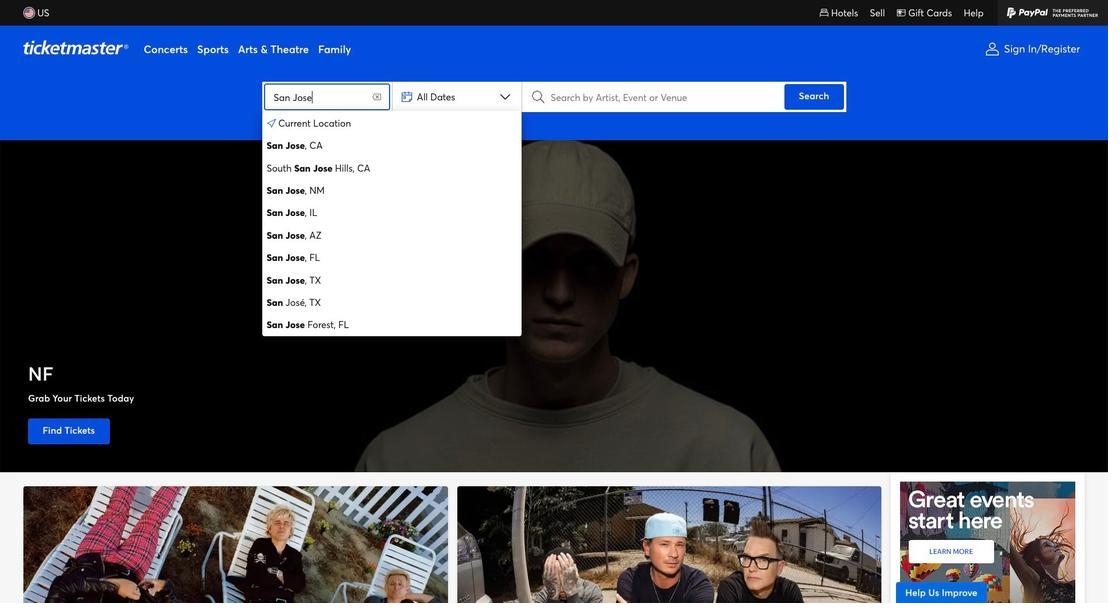 Task type: describe. For each thing, give the bounding box(es) containing it.
advertisement element
[[900, 482, 1075, 603]]

8 option from the top
[[262, 269, 522, 292]]

4 option from the top
[[262, 179, 522, 202]]

6 option from the top
[[262, 224, 522, 247]]

7 option from the top
[[262, 247, 522, 269]]

2 option from the top
[[262, 135, 522, 157]]

menu inside main navigation element
[[139, 26, 975, 72]]



Task type: locate. For each thing, give the bounding box(es) containing it.
paypal preferred payments partner image
[[998, 0, 1108, 26]]

5 option from the top
[[262, 202, 522, 224]]

Search by Artist, Event or Venue text field
[[545, 84, 782, 110]]

1 option from the top
[[262, 111, 522, 135]]

City or Zip Code field
[[264, 84, 389, 110]]

9 option from the top
[[262, 292, 522, 314]]

None search field
[[262, 82, 846, 336]]

3 option from the top
[[262, 157, 522, 179]]

location suggestions list box
[[262, 111, 522, 336]]

10 option from the top
[[262, 314, 522, 336]]

menu
[[139, 26, 975, 72]]

option
[[262, 111, 522, 135], [262, 135, 522, 157], [262, 157, 522, 179], [262, 179, 522, 202], [262, 202, 522, 224], [262, 224, 522, 247], [262, 247, 522, 269], [262, 269, 522, 292], [262, 292, 522, 314], [262, 314, 522, 336]]

main navigation element
[[0, 0, 1108, 72]]



Task type: vqa. For each thing, say whether or not it's contained in the screenshot.
leftmost Arena
no



